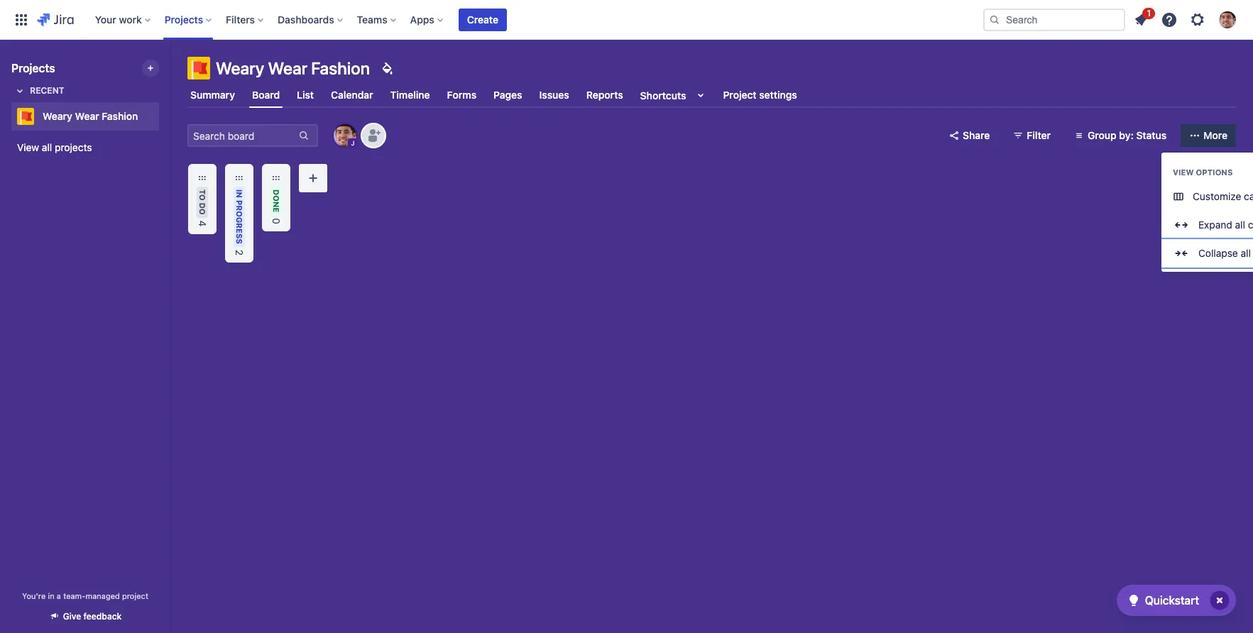 Task type: describe. For each thing, give the bounding box(es) containing it.
quickstart button
[[1117, 585, 1236, 616]]

o inside d o n e 0
[[272, 196, 281, 202]]

a
[[57, 592, 61, 601]]

customize ca
[[1193, 190, 1254, 202]]

group
[[1088, 129, 1117, 141]]

appswitcher icon image
[[13, 11, 30, 28]]

dashboards button
[[273, 8, 348, 31]]

summary
[[190, 89, 235, 101]]

dismiss quickstart image
[[1209, 589, 1232, 612]]

view options group
[[1162, 153, 1254, 272]]

collapse all 
[[1199, 247, 1254, 259]]

status
[[1137, 129, 1167, 141]]

2 s from the top
[[235, 239, 244, 244]]

apps
[[410, 13, 435, 25]]

o inside the i n p r o g r e s s 2
[[235, 211, 244, 217]]

forms link
[[444, 82, 480, 108]]

g
[[235, 217, 244, 223]]

give
[[63, 611, 81, 622]]

work
[[119, 13, 142, 25]]

weary wear fashion inside the weary wear fashion link
[[43, 110, 138, 122]]

your
[[95, 13, 116, 25]]

in
[[48, 592, 54, 601]]

group by: status
[[1088, 129, 1167, 141]]

create project image
[[145, 62, 156, 74]]

0 vertical spatial wear
[[268, 58, 307, 78]]

projects
[[55, 141, 92, 153]]

give feedback button
[[40, 605, 130, 629]]

reports
[[586, 89, 623, 101]]

Search board text field
[[189, 126, 297, 146]]

issues
[[539, 89, 569, 101]]

view options
[[1173, 168, 1233, 177]]

collapse all button
[[1162, 239, 1254, 268]]

project settings
[[723, 89, 797, 101]]

n inside the i n p r o g r e s s 2
[[235, 192, 244, 198]]

give feedback
[[63, 611, 122, 622]]

i
[[235, 190, 244, 192]]

options
[[1196, 168, 1233, 177]]

forms
[[447, 89, 477, 101]]

1 vertical spatial wear
[[75, 110, 99, 122]]

0 vertical spatial fashion
[[311, 58, 370, 78]]

view for view all projects
[[17, 141, 39, 153]]

calendar
[[331, 89, 373, 101]]

2 r from the top
[[235, 223, 244, 229]]

board
[[252, 89, 280, 101]]

2
[[234, 250, 246, 256]]

filter button
[[1004, 124, 1060, 147]]

collapse recent projects image
[[11, 82, 28, 99]]

t o d o 4
[[197, 190, 209, 227]]

0 vertical spatial weary
[[216, 58, 264, 78]]

more button
[[1181, 124, 1236, 147]]

view all projects
[[17, 141, 92, 153]]

1 horizontal spatial weary wear fashion
[[216, 58, 370, 78]]

pages link
[[491, 82, 525, 108]]

4
[[197, 221, 209, 227]]

e inside the i n p r o g r e s s 2
[[235, 229, 244, 234]]

expand all c
[[1199, 219, 1254, 231]]

dashboards
[[278, 13, 334, 25]]

d inside t o d o 4
[[198, 203, 207, 209]]

your profile and settings image
[[1219, 11, 1236, 28]]

help image
[[1161, 11, 1178, 28]]

project settings link
[[721, 82, 800, 108]]

filter
[[1027, 129, 1051, 141]]

0 horizontal spatial projects
[[11, 62, 55, 75]]

expand
[[1199, 219, 1233, 231]]

shortcuts
[[640, 89, 686, 101]]

0
[[271, 218, 283, 225]]

your work
[[95, 13, 142, 25]]

create
[[467, 13, 499, 25]]

weary wear fashion link
[[11, 102, 153, 131]]

apps button
[[406, 8, 449, 31]]

view all projects link
[[11, 135, 159, 161]]

share
[[963, 129, 990, 141]]

n inside d o n e 0
[[272, 202, 281, 208]]



Task type: vqa. For each thing, say whether or not it's contained in the screenshot.
aenean inside the Nisi est  amet facilisis magna etiam. Ac feugiat sed lectus vestibulum mattis ullamcorper velit sed. Amet consectetur adipiscing elit pellentesque habitant morbi. Etiam dignissim diam quis enim lobortis scelerisque fermentum dui faucibus. Turpis egestas pretium aenean pharetra magna ac placerat vestibulum lectus. Erat velit scelerisque in dictum non consectetur a erat nam. Amet mauris commodo quis imperdiet massa tincidunt nunc. Ornare massa eget egestas purus viverra accumsan in nisl. Pulvinar elementum integer enim neque volutpat ac. Viverra nibh cras pulvinar mattis nunc sed blandit libero. Sit amet justo donec enim diam vulputate ut pharetra HAPPINESS. Quis eleifend quam adipiscing vitae proin sagittis nisl. Molestie ac feugiat sed lectus vestibulum mattis ullamcorper. Eget velit aliquet sagittis id consectetur purus ut. Rhoncus mattis rhoncus urna neque viverra justo nec ultrices.
no



Task type: locate. For each thing, give the bounding box(es) containing it.
1 horizontal spatial wear
[[268, 58, 307, 78]]

view inside "view options" group
[[1173, 168, 1194, 177]]

issues link
[[537, 82, 572, 108]]

i n p r o g r e s s 2
[[234, 190, 246, 256]]

e up 0
[[272, 208, 281, 213]]

weary up board
[[216, 58, 264, 78]]

all left the "projects"
[[42, 141, 52, 153]]

managed
[[86, 592, 120, 601]]

primary element
[[9, 0, 984, 39]]

feedback
[[83, 611, 122, 622]]

0 vertical spatial projects
[[165, 13, 203, 25]]

0 horizontal spatial n
[[235, 192, 244, 198]]

0 horizontal spatial weary
[[43, 110, 72, 122]]

by:
[[1120, 129, 1134, 141]]

projects button
[[160, 8, 217, 31]]

0 vertical spatial all
[[42, 141, 52, 153]]

customize ca button
[[1162, 183, 1254, 211]]

recent
[[30, 85, 64, 96]]

create column image
[[305, 170, 322, 187]]

summary link
[[187, 82, 238, 108]]

add to starred image
[[155, 108, 172, 125]]

s down g
[[235, 234, 244, 239]]

expand image left the i n p r o g r e s s 2
[[194, 227, 211, 244]]

n
[[235, 192, 244, 198], [272, 202, 281, 208]]

s up the 2
[[235, 239, 244, 244]]

expand image for 0
[[268, 225, 285, 242]]

view for view options
[[1173, 168, 1194, 177]]

1 horizontal spatial expand image
[[231, 256, 248, 273]]

projects right work
[[165, 13, 203, 25]]

pages
[[494, 89, 522, 101]]

james peterson image
[[334, 124, 357, 147]]

d inside d o n e 0
[[272, 190, 281, 196]]

settings
[[759, 89, 797, 101]]

check image
[[1125, 592, 1142, 609]]

r up g
[[235, 206, 244, 211]]

1 vertical spatial weary wear fashion
[[43, 110, 138, 122]]

n up 0
[[272, 202, 281, 208]]

projects
[[165, 13, 203, 25], [11, 62, 55, 75]]

0 vertical spatial n
[[235, 192, 244, 198]]

1 horizontal spatial view
[[1173, 168, 1194, 177]]

tab list containing board
[[179, 82, 1245, 108]]

r down p at left top
[[235, 223, 244, 229]]

1 horizontal spatial projects
[[165, 13, 203, 25]]

project
[[122, 592, 148, 601]]

1 s from the top
[[235, 234, 244, 239]]

0 horizontal spatial view
[[17, 141, 39, 153]]

project
[[723, 89, 757, 101]]

timeline
[[390, 89, 430, 101]]

shortcuts button
[[638, 82, 712, 108]]

d
[[272, 190, 281, 196], [198, 203, 207, 209]]

n up p at left top
[[235, 192, 244, 198]]

tab list
[[179, 82, 1245, 108]]

d down t
[[198, 203, 207, 209]]

teams
[[357, 13, 388, 25]]

d o n e 0
[[271, 190, 283, 225]]

0 vertical spatial r
[[235, 206, 244, 211]]

projects inside dropdown button
[[165, 13, 203, 25]]

weary wear fashion up view all projects link
[[43, 110, 138, 122]]

wear up view all projects link
[[75, 110, 99, 122]]

fashion
[[311, 58, 370, 78], [102, 110, 138, 122]]

search image
[[989, 14, 1001, 25]]

1 vertical spatial weary
[[43, 110, 72, 122]]

1 vertical spatial all
[[1235, 219, 1246, 231]]

expand image down g
[[231, 256, 248, 273]]

1 r from the top
[[235, 206, 244, 211]]

1 vertical spatial n
[[272, 202, 281, 208]]

2 vertical spatial all
[[1241, 247, 1251, 259]]

timeline link
[[388, 82, 433, 108]]

list link
[[294, 82, 317, 108]]

add people image
[[365, 127, 382, 144]]

0 horizontal spatial wear
[[75, 110, 99, 122]]

team-
[[63, 592, 86, 601]]

fashion inside the weary wear fashion link
[[102, 110, 138, 122]]

1 vertical spatial projects
[[11, 62, 55, 75]]

0 horizontal spatial e
[[235, 229, 244, 234]]

weary wear fashion up list at the top of the page
[[216, 58, 370, 78]]

1 vertical spatial r
[[235, 223, 244, 229]]

wear
[[268, 58, 307, 78], [75, 110, 99, 122]]

0 vertical spatial view
[[17, 141, 39, 153]]

1 vertical spatial view
[[1173, 168, 1194, 177]]

more
[[1204, 129, 1228, 141]]

view left the "projects"
[[17, 141, 39, 153]]

1
[[1147, 7, 1151, 18]]

sidebar navigation image
[[155, 57, 186, 85]]

o
[[198, 195, 207, 201], [272, 196, 281, 202], [198, 209, 207, 215], [235, 211, 244, 217]]

fashion up the calendar
[[311, 58, 370, 78]]

create button
[[459, 8, 507, 31]]

e
[[272, 208, 281, 213], [235, 229, 244, 234]]

quickstart
[[1145, 594, 1200, 607]]

view inside view all projects link
[[17, 141, 39, 153]]

your work button
[[91, 8, 156, 31]]

expand all c button
[[1162, 211, 1254, 239]]

weary
[[216, 58, 264, 78], [43, 110, 72, 122]]

collapse
[[1199, 247, 1238, 259]]

e down g
[[235, 229, 244, 234]]

filters
[[226, 13, 255, 25]]

weary wear fashion
[[216, 58, 370, 78], [43, 110, 138, 122]]

d up 0
[[272, 190, 281, 196]]

0 horizontal spatial d
[[198, 203, 207, 209]]

expand image for 2
[[231, 256, 248, 273]]

expand image for 4
[[194, 227, 211, 244]]

list
[[297, 89, 314, 101]]

view
[[17, 141, 39, 153], [1173, 168, 1194, 177]]

reports link
[[584, 82, 626, 108]]

0 horizontal spatial weary wear fashion
[[43, 110, 138, 122]]

1 vertical spatial d
[[198, 203, 207, 209]]

0 vertical spatial e
[[272, 208, 281, 213]]

set background color image
[[379, 60, 396, 77]]

all right collapse
[[1241, 247, 1251, 259]]

1 vertical spatial fashion
[[102, 110, 138, 122]]

t
[[198, 190, 207, 195]]

0 vertical spatial d
[[272, 190, 281, 196]]

share button
[[940, 124, 999, 147]]

settings image
[[1190, 11, 1207, 28]]

ca
[[1244, 190, 1254, 202]]

you're
[[22, 592, 46, 601]]

Search field
[[984, 8, 1126, 31]]

expand image
[[268, 225, 285, 242], [194, 227, 211, 244], [231, 256, 248, 273]]

1 horizontal spatial weary
[[216, 58, 264, 78]]

banner containing your work
[[0, 0, 1254, 40]]

fashion left the add to starred image
[[102, 110, 138, 122]]

1 horizontal spatial e
[[272, 208, 281, 213]]

1 vertical spatial e
[[235, 229, 244, 234]]

you're in a team-managed project
[[22, 592, 148, 601]]

calendar link
[[328, 82, 376, 108]]

weary down recent
[[43, 110, 72, 122]]

0 horizontal spatial fashion
[[102, 110, 138, 122]]

teams button
[[353, 8, 402, 31]]

notifications image
[[1133, 11, 1150, 28]]

all for c
[[1235, 219, 1246, 231]]

0 horizontal spatial expand image
[[194, 227, 211, 244]]

expand image right the i n p r o g r e s s 2
[[268, 225, 285, 242]]

1 horizontal spatial n
[[272, 202, 281, 208]]

projects up recent
[[11, 62, 55, 75]]

customize
[[1193, 190, 1242, 202]]

all left c
[[1235, 219, 1246, 231]]

2 horizontal spatial expand image
[[268, 225, 285, 242]]

all
[[42, 141, 52, 153], [1235, 219, 1246, 231], [1241, 247, 1251, 259]]

filters button
[[222, 8, 269, 31]]

1 horizontal spatial fashion
[[311, 58, 370, 78]]

jira image
[[37, 11, 74, 28], [37, 11, 74, 28]]

all for projects
[[42, 141, 52, 153]]

c
[[1248, 219, 1254, 231]]

p
[[235, 200, 244, 206]]

banner
[[0, 0, 1254, 40]]

0 vertical spatial weary wear fashion
[[216, 58, 370, 78]]

e inside d o n e 0
[[272, 208, 281, 213]]

1 horizontal spatial d
[[272, 190, 281, 196]]

wear up list at the top of the page
[[268, 58, 307, 78]]

view left options
[[1173, 168, 1194, 177]]

s
[[235, 234, 244, 239], [235, 239, 244, 244]]



